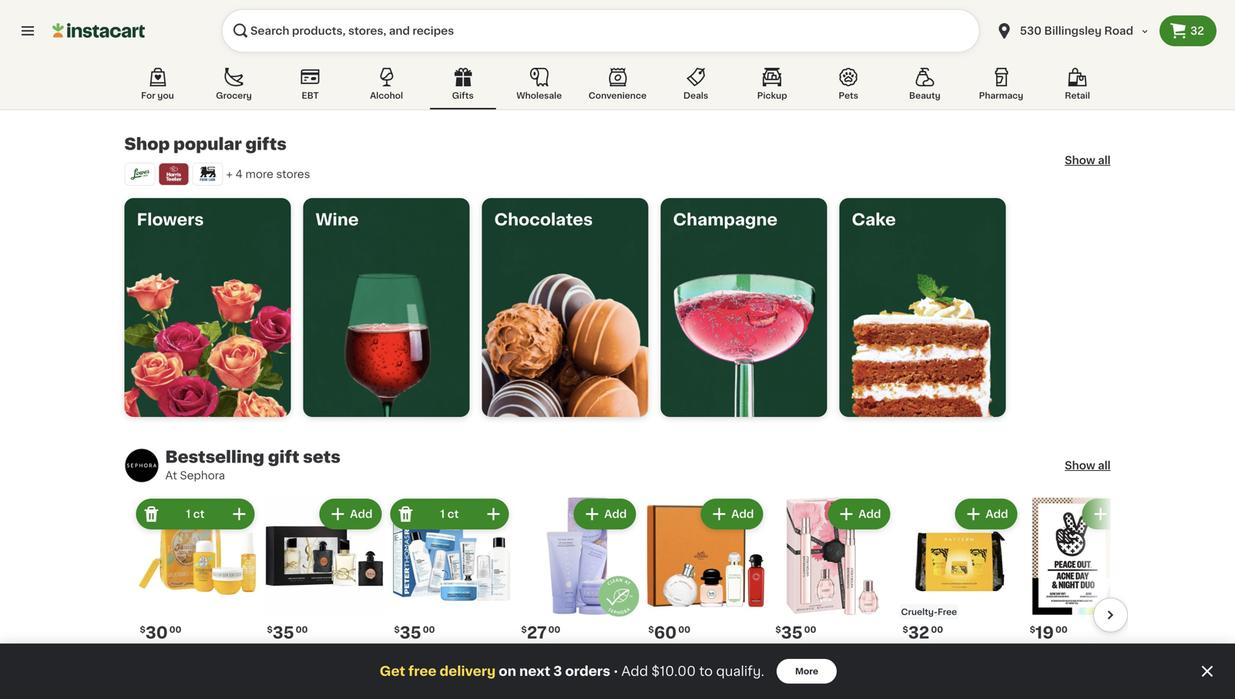 Task type: describe. For each thing, give the bounding box(es) containing it.
shop
[[125, 136, 170, 152]]

$ 35 00 for peter
[[394, 625, 435, 641]]

item carousel region
[[107, 496, 1148, 699]]

get
[[380, 665, 406, 678]]

add for product group containing 19
[[1113, 509, 1136, 520]]

$ for product group containing 30
[[140, 626, 146, 634]]

kit
[[467, 676, 482, 687]]

4-
[[391, 676, 404, 687]]

champagne link
[[661, 198, 828, 417]]

to
[[700, 665, 713, 678]]

roth
[[469, 645, 495, 656]]

beauty button
[[892, 65, 959, 109]]

add button for second product group from the left
[[321, 500, 380, 528]]

product group containing 32
[[900, 496, 1021, 699]]

$ 19 00
[[1030, 625, 1068, 641]]

$ 35 00 for viktor&rolf
[[776, 625, 817, 641]]

more
[[796, 667, 819, 676]]

mini for 35
[[837, 645, 860, 656]]

$ 27 00
[[522, 625, 561, 641]]

tatcha dewy cleanse & hydrate duo
[[518, 645, 635, 671]]

60
[[654, 625, 677, 641]]

peter
[[391, 645, 420, 656]]

add for product group containing 27
[[605, 509, 627, 520]]

00 inside $ 32 00
[[932, 626, 944, 634]]

billingsley
[[1045, 25, 1102, 36]]

2 00 from the left
[[296, 626, 308, 634]]

food lion logo image
[[196, 163, 219, 186]]

set inside viktor&rolf mini flowerbomb eau de parfum set
[[815, 676, 833, 687]]

1 ct for 35
[[441, 509, 459, 520]]

cleanse
[[591, 645, 635, 656]]

gifts
[[452, 91, 474, 100]]

chocolates
[[495, 212, 593, 228]]

free
[[938, 608, 958, 616]]

treatment tracker modal dialog
[[0, 644, 1236, 699]]

gifts button
[[430, 65, 496, 109]]

+ 4 more stores link
[[125, 158, 310, 186]]

gift
[[268, 449, 300, 465]]

chocolates link
[[482, 198, 649, 417]]

4
[[236, 169, 243, 180]]

piece
[[403, 676, 434, 687]]

sephora image
[[125, 448, 159, 483]]

acne-
[[391, 661, 424, 671]]

32 inside button
[[1191, 25, 1205, 36]]

set inside the hermes mini replica coffret set
[[687, 661, 706, 671]]

3 product group from the left
[[390, 496, 512, 699]]

beauty
[[910, 91, 941, 100]]

grocery
[[216, 91, 252, 100]]

convenience button
[[583, 65, 653, 109]]

add for product group containing 60
[[732, 509, 754, 520]]

27
[[527, 625, 547, 641]]

19
[[1036, 625, 1055, 641]]

00 inside $ 19 00
[[1056, 626, 1068, 634]]

add inside treatment tracker modal dialog
[[622, 665, 648, 678]]

grocery button
[[201, 65, 267, 109]]

wholesale button
[[506, 65, 573, 109]]

bestselling
[[165, 449, 265, 465]]

bestselling gift sets at sephora
[[165, 449, 341, 481]]

for
[[141, 91, 156, 100]]

stores
[[276, 169, 310, 180]]

instacart image
[[52, 22, 145, 40]]

2 product group from the left
[[264, 496, 385, 699]]

delivery
[[440, 665, 496, 678]]

32 inside product group
[[909, 625, 930, 641]]

add for sixth product group from left
[[859, 509, 882, 520]]

retail button
[[1045, 65, 1111, 109]]

hermes mini replica coffret set
[[646, 645, 757, 671]]

peter thomas roth acne-clear essentials 4-piece acne kit
[[391, 645, 510, 687]]

eau
[[843, 661, 863, 671]]

ebt button
[[277, 65, 344, 109]]

add button for product group containing 19
[[1084, 500, 1144, 528]]

1 for 35
[[441, 509, 445, 520]]

remove peter thomas roth acne-clear essentials 4-piece acne kit image
[[397, 505, 415, 523]]

convenience
[[589, 91, 647, 100]]

dewy
[[557, 645, 588, 656]]

pets button
[[816, 65, 882, 109]]

+
[[226, 169, 233, 180]]

for you
[[141, 91, 174, 100]]

6 00 from the left
[[805, 626, 817, 634]]

00 inside $ 60 00
[[679, 626, 691, 634]]

$ 30 00
[[140, 625, 182, 641]]

shop categories tab list
[[125, 65, 1111, 109]]

alcohol button
[[354, 65, 420, 109]]

free
[[409, 665, 437, 678]]

product group containing 27
[[518, 496, 639, 699]]

all for second show all link from the top
[[1099, 460, 1111, 471]]

add button for product group containing 32
[[957, 500, 1016, 528]]

(100)
[[575, 678, 597, 686]]

remove sol de janeiro bum bum jet set image
[[142, 505, 161, 523]]

tatcha
[[518, 645, 555, 656]]

harris teeter logo image
[[162, 163, 185, 186]]

wine
[[316, 212, 359, 228]]

pharmacy button
[[969, 65, 1035, 109]]

•
[[614, 665, 619, 677]]

flowers
[[137, 212, 204, 228]]

mini for 60
[[691, 645, 714, 656]]

ebt
[[302, 91, 319, 100]]

show all for second show all link from the top
[[1065, 460, 1111, 471]]

tab panel containing shop popular gifts
[[107, 135, 1148, 699]]

Search field
[[222, 9, 980, 52]]



Task type: locate. For each thing, give the bounding box(es) containing it.
0 horizontal spatial $ 35 00
[[267, 625, 308, 641]]

increment quantity of peter thomas roth acne-clear essentials 4-piece acne kit image
[[485, 505, 503, 523]]

2 add button from the left
[[575, 500, 635, 528]]

$ inside $ 60 00
[[649, 626, 654, 634]]

all for 1st show all link
[[1099, 155, 1111, 166]]

35
[[273, 625, 294, 641], [400, 625, 422, 641], [782, 625, 803, 641]]

pharmacy
[[980, 91, 1024, 100]]

1 show from the top
[[1065, 155, 1096, 166]]

0 horizontal spatial ct
[[193, 509, 205, 520]]

add button for product group containing 27
[[575, 500, 635, 528]]

mini
[[691, 645, 714, 656], [837, 645, 860, 656]]

30
[[146, 625, 168, 641]]

1 ct from the left
[[193, 509, 205, 520]]

next
[[520, 665, 551, 678]]

increment quantity of sol de janeiro bum bum jet set image
[[230, 505, 249, 523]]

1 vertical spatial set
[[815, 676, 833, 687]]

$ for third product group from the left
[[394, 626, 400, 634]]

1 add button from the left
[[321, 500, 380, 528]]

cake
[[852, 212, 896, 228]]

show all
[[1065, 155, 1111, 166], [1065, 460, 1111, 471]]

32
[[1191, 25, 1205, 36], [909, 625, 930, 641]]

$ inside $ 19 00
[[1030, 626, 1036, 634]]

1 ct down "sephora"
[[186, 509, 205, 520]]

add button for product group containing 60
[[703, 500, 762, 528]]

1 vertical spatial all
[[1099, 460, 1111, 471]]

4 product group from the left
[[518, 496, 639, 699]]

2 horizontal spatial $ 35 00
[[776, 625, 817, 641]]

you
[[158, 91, 174, 100]]

1 vertical spatial show all
[[1065, 460, 1111, 471]]

2 1 ct from the left
[[441, 509, 459, 520]]

3 $ from the left
[[394, 626, 400, 634]]

1 mini from the left
[[691, 645, 714, 656]]

$ 60 00
[[649, 625, 691, 641]]

add for product group containing 32
[[986, 509, 1009, 520]]

1 horizontal spatial set
[[815, 676, 833, 687]]

5 00 from the left
[[679, 626, 691, 634]]

0 horizontal spatial 35
[[273, 625, 294, 641]]

530 billingsley road button
[[987, 9, 1160, 52], [996, 9, 1151, 52]]

thomas
[[423, 645, 466, 656]]

road
[[1105, 25, 1134, 36]]

★★★★★
[[518, 675, 572, 686], [518, 675, 572, 686], [646, 675, 700, 686], [646, 675, 700, 686]]

product group
[[136, 496, 258, 688], [264, 496, 385, 699], [390, 496, 512, 699], [518, 496, 639, 699], [646, 496, 767, 699], [773, 496, 894, 699], [900, 496, 1021, 699], [1027, 496, 1148, 699]]

0 horizontal spatial 1 ct
[[186, 509, 205, 520]]

$ inside $ 32 00
[[903, 626, 909, 634]]

0 horizontal spatial set
[[687, 661, 706, 671]]

0 vertical spatial all
[[1099, 155, 1111, 166]]

8 $ from the left
[[1030, 626, 1036, 634]]

1 $ from the left
[[140, 626, 146, 634]]

2 1 from the left
[[441, 509, 445, 520]]

35 for peter
[[400, 625, 422, 641]]

1 horizontal spatial mini
[[837, 645, 860, 656]]

show for 1st show all link
[[1065, 155, 1096, 166]]

4 00 from the left
[[549, 626, 561, 634]]

mini up the "eau"
[[837, 645, 860, 656]]

sephora
[[180, 470, 225, 481]]

1 ct right remove peter thomas roth acne-clear essentials 4-piece acne kit icon
[[441, 509, 459, 520]]

lowes foods logo image
[[128, 163, 151, 186]]

for you button
[[125, 65, 191, 109]]

1 horizontal spatial 1
[[441, 509, 445, 520]]

gifts
[[245, 136, 287, 152]]

pickup
[[758, 91, 788, 100]]

1 vertical spatial show
[[1065, 460, 1096, 471]]

8 product group from the left
[[1027, 496, 1148, 699]]

3 00 from the left
[[423, 626, 435, 634]]

viktor&rolf
[[773, 645, 835, 656]]

show for second show all link from the top
[[1065, 460, 1096, 471]]

clear
[[424, 661, 453, 671]]

2 35 from the left
[[400, 625, 422, 641]]

00 inside "$ 27 00"
[[549, 626, 561, 634]]

add for second product group from the left
[[350, 509, 373, 520]]

1 35 from the left
[[273, 625, 294, 641]]

mini up 'to'
[[691, 645, 714, 656]]

3 35 from the left
[[782, 625, 803, 641]]

get free delivery on next 3 orders • add $10.00 to qualify.
[[380, 665, 765, 678]]

product group inside item carousel region
[[136, 496, 258, 688]]

00 inside $ 30 00
[[169, 626, 182, 634]]

7 00 from the left
[[932, 626, 944, 634]]

cruelty-free
[[902, 608, 958, 616]]

more
[[246, 169, 274, 180]]

replica
[[717, 645, 757, 656]]

$ for product group containing 32
[[903, 626, 909, 634]]

wine link
[[303, 198, 470, 417]]

8 00 from the left
[[1056, 626, 1068, 634]]

1 horizontal spatial 35
[[400, 625, 422, 641]]

1 1 ct from the left
[[186, 509, 205, 520]]

deals button
[[663, 65, 729, 109]]

deals
[[684, 91, 709, 100]]

2 $ 35 00 from the left
[[394, 625, 435, 641]]

$
[[140, 626, 146, 634], [267, 626, 273, 634], [394, 626, 400, 634], [522, 626, 527, 634], [649, 626, 654, 634], [776, 626, 782, 634], [903, 626, 909, 634], [1030, 626, 1036, 634]]

flowers link
[[125, 198, 291, 417]]

1 all from the top
[[1099, 155, 1111, 166]]

set down 'more'
[[815, 676, 833, 687]]

1 vertical spatial show all link
[[1065, 458, 1111, 473]]

0 vertical spatial show all link
[[1065, 153, 1111, 168]]

on
[[499, 665, 517, 678]]

show all for 1st show all link
[[1065, 155, 1111, 166]]

0 horizontal spatial mini
[[691, 645, 714, 656]]

1 vertical spatial 32
[[909, 625, 930, 641]]

shop popular gifts
[[125, 136, 287, 152]]

4 $ from the left
[[522, 626, 527, 634]]

5 $ from the left
[[649, 626, 654, 634]]

alcohol
[[370, 91, 403, 100]]

1 ct for 30
[[186, 509, 205, 520]]

1 show all link from the top
[[1065, 153, 1111, 168]]

2 ct from the left
[[448, 509, 459, 520]]

0 horizontal spatial 1
[[186, 509, 191, 520]]

1 horizontal spatial 32
[[1191, 25, 1205, 36]]

ct for 35
[[448, 509, 459, 520]]

ct down "sephora"
[[193, 509, 205, 520]]

3 add button from the left
[[703, 500, 762, 528]]

ct for 30
[[193, 509, 205, 520]]

5 add button from the left
[[957, 500, 1016, 528]]

0 vertical spatial 32
[[1191, 25, 1205, 36]]

$ inside "$ 27 00"
[[522, 626, 527, 634]]

0 vertical spatial show all
[[1065, 155, 1111, 166]]

3 $ 35 00 from the left
[[776, 625, 817, 641]]

popular
[[173, 136, 242, 152]]

duo
[[577, 661, 599, 671]]

&
[[518, 661, 527, 671]]

2 $ from the left
[[267, 626, 273, 634]]

sets
[[303, 449, 341, 465]]

all
[[1099, 155, 1111, 166], [1099, 460, 1111, 471]]

coffret
[[646, 661, 685, 671]]

1 $ 35 00 from the left
[[267, 625, 308, 641]]

1 right remove sol de janeiro bum bum jet set image
[[186, 509, 191, 520]]

$ for second product group from the left
[[267, 626, 273, 634]]

6 add button from the left
[[1084, 500, 1144, 528]]

mini inside the hermes mini replica coffret set
[[691, 645, 714, 656]]

(34)
[[703, 678, 720, 686]]

6 $ from the left
[[776, 626, 782, 634]]

$ 35 00
[[267, 625, 308, 641], [394, 625, 435, 641], [776, 625, 817, 641]]

viktor&rolf mini flowerbomb eau de parfum set
[[773, 645, 882, 687]]

set up (34)
[[687, 661, 706, 671]]

7 $ from the left
[[903, 626, 909, 634]]

pets
[[839, 91, 859, 100]]

product group containing 30
[[136, 496, 258, 688]]

0 vertical spatial show
[[1065, 155, 1096, 166]]

ct left increment quantity of peter thomas roth acne-clear essentials 4-piece acne kit image
[[448, 509, 459, 520]]

hermes
[[646, 645, 688, 656]]

6 product group from the left
[[773, 496, 894, 699]]

530 billingsley road
[[1020, 25, 1134, 36]]

32 button
[[1160, 15, 1217, 46]]

0 vertical spatial set
[[687, 661, 706, 671]]

1 1 from the left
[[186, 509, 191, 520]]

2 show from the top
[[1065, 460, 1096, 471]]

7 product group from the left
[[900, 496, 1021, 699]]

2 mini from the left
[[837, 645, 860, 656]]

530
[[1020, 25, 1042, 36]]

essentials
[[455, 661, 510, 671]]

$ for product group containing 60
[[649, 626, 654, 634]]

acne
[[437, 676, 465, 687]]

set
[[687, 661, 706, 671], [815, 676, 833, 687]]

show all link
[[1065, 153, 1111, 168], [1065, 458, 1111, 473]]

2 horizontal spatial 35
[[782, 625, 803, 641]]

1 horizontal spatial 1 ct
[[441, 509, 459, 520]]

1 horizontal spatial ct
[[448, 509, 459, 520]]

pickup button
[[739, 65, 806, 109]]

cruelty-
[[902, 608, 938, 616]]

at
[[165, 470, 177, 481]]

1 00 from the left
[[169, 626, 182, 634]]

0 horizontal spatial 32
[[909, 625, 930, 641]]

retail
[[1066, 91, 1091, 100]]

mini inside viktor&rolf mini flowerbomb eau de parfum set
[[837, 645, 860, 656]]

+ 4 more stores
[[226, 169, 310, 180]]

cake link
[[840, 198, 1006, 417]]

4 add button from the left
[[830, 500, 889, 528]]

add button for sixth product group from left
[[830, 500, 889, 528]]

$ for product group containing 19
[[1030, 626, 1036, 634]]

1 for 30
[[186, 509, 191, 520]]

1 530 billingsley road button from the left
[[987, 9, 1160, 52]]

1 show all from the top
[[1065, 155, 1111, 166]]

1 right remove peter thomas roth acne-clear essentials 4-piece acne kit icon
[[441, 509, 445, 520]]

$ for product group containing 27
[[522, 626, 527, 634]]

2 530 billingsley road button from the left
[[996, 9, 1151, 52]]

2 all from the top
[[1099, 460, 1111, 471]]

1 product group from the left
[[136, 496, 258, 688]]

product group containing 60
[[646, 496, 767, 699]]

$ for sixth product group from left
[[776, 626, 782, 634]]

tab panel
[[107, 135, 1148, 699]]

flowerbomb
[[773, 661, 841, 671]]

1 ct
[[186, 509, 205, 520], [441, 509, 459, 520]]

$ 32 00
[[903, 625, 944, 641]]

2 show all from the top
[[1065, 460, 1111, 471]]

champagne
[[673, 212, 778, 228]]

ct
[[193, 509, 205, 520], [448, 509, 459, 520]]

2 show all link from the top
[[1065, 458, 1111, 473]]

more button
[[777, 659, 837, 684]]

orders
[[565, 665, 611, 678]]

$10.00
[[652, 665, 696, 678]]

$ inside $ 30 00
[[140, 626, 146, 634]]

wholesale
[[517, 91, 562, 100]]

3
[[554, 665, 562, 678]]

None search field
[[222, 9, 980, 52]]

qualify.
[[717, 665, 765, 678]]

35 for viktor&rolf
[[782, 625, 803, 641]]

5 product group from the left
[[646, 496, 767, 699]]

1 horizontal spatial $ 35 00
[[394, 625, 435, 641]]

parfum
[[773, 676, 812, 687]]

product group containing 19
[[1027, 496, 1148, 699]]



Task type: vqa. For each thing, say whether or not it's contained in the screenshot.
Make-It-Yourself Birthday Cake on the bottom of the page
no



